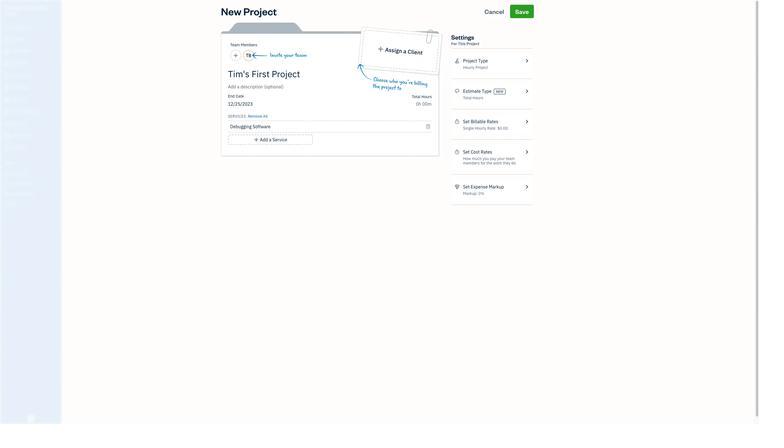 Task type: locate. For each thing, give the bounding box(es) containing it.
members up items and services
[[14, 171, 29, 175]]

members
[[463, 161, 480, 166]]

and
[[14, 181, 19, 186]]

set
[[463, 119, 470, 125], [463, 149, 470, 155], [463, 184, 470, 190]]

0 vertical spatial rates
[[487, 119, 498, 125]]

chevronright image for set expense markup
[[524, 184, 529, 191]]

team right work
[[506, 156, 515, 161]]

0 horizontal spatial a
[[269, 137, 271, 143]]

items and services
[[4, 181, 34, 186]]

services right the and
[[20, 181, 34, 186]]

1 horizontal spatial your
[[497, 156, 505, 161]]

1 horizontal spatial team
[[506, 156, 515, 161]]

apps
[[4, 161, 13, 165]]

1 vertical spatial team members
[[4, 171, 29, 175]]

chevronright image
[[524, 88, 529, 95], [524, 118, 529, 125], [524, 149, 529, 156], [524, 184, 529, 191]]

single
[[463, 126, 474, 131]]

a
[[403, 48, 407, 55], [269, 137, 271, 143]]

1 horizontal spatial services
[[228, 114, 246, 119]]

total hours
[[412, 94, 432, 99], [463, 96, 483, 101]]

1 vertical spatial members
[[14, 171, 29, 175]]

estimates image
[[455, 88, 460, 95]]

1 horizontal spatial settings
[[451, 33, 474, 41]]

0 horizontal spatial team
[[295, 52, 307, 59]]

plus image for assign
[[377, 46, 384, 52]]

2 set from the top
[[463, 149, 470, 155]]

client image
[[4, 37, 10, 42]]

1 horizontal spatial the
[[486, 161, 492, 166]]

1 vertical spatial the
[[486, 161, 492, 166]]

total up hourly budget text box
[[412, 94, 420, 99]]

3 set from the top
[[463, 184, 470, 190]]

service
[[272, 137, 287, 143]]

services up debugging
[[228, 114, 246, 119]]

bank connections link
[[1, 189, 60, 199]]

markup
[[489, 184, 504, 190]]

set billable rates
[[463, 119, 498, 125]]

rates up you
[[481, 149, 492, 155]]

team members up 'tb'
[[230, 42, 257, 47]]

1 vertical spatial a
[[269, 137, 271, 143]]

add a service button
[[228, 135, 313, 145]]

plus image
[[377, 46, 384, 52], [254, 137, 259, 143]]

who
[[389, 78, 398, 85]]

the
[[373, 83, 380, 90], [486, 161, 492, 166]]

to
[[397, 85, 402, 92]]

1 vertical spatial set
[[463, 149, 470, 155]]

settings for settings
[[4, 202, 17, 206]]

rate
[[487, 126, 495, 131]]

0 vertical spatial team members
[[230, 42, 257, 47]]

1 horizontal spatial team
[[230, 42, 240, 47]]

type for estimate type
[[482, 89, 491, 94]]

total down 'estimate'
[[463, 96, 472, 101]]

2 chevronright image from the top
[[524, 118, 529, 125]]

rates for set billable rates
[[487, 119, 498, 125]]

plus image inside assign a client button
[[377, 46, 384, 52]]

settings
[[451, 33, 474, 41], [4, 202, 17, 206]]

End date in  format text field
[[228, 101, 296, 107]]

1 set from the top
[[463, 119, 470, 125]]

0 horizontal spatial settings
[[4, 202, 17, 206]]

type up hourly project
[[478, 58, 488, 64]]

type
[[478, 58, 488, 64], [482, 89, 491, 94]]

settings inside the main "element"
[[4, 202, 17, 206]]

set expense markup
[[463, 184, 504, 190]]

0 horizontal spatial plus image
[[254, 137, 259, 143]]

team up the 'project name' text box
[[295, 52, 307, 59]]

a right add
[[269, 137, 271, 143]]

plus image inside add a service button
[[254, 137, 259, 143]]

the inside how much you pay your team members for the work they do
[[486, 161, 492, 166]]

1 vertical spatial type
[[482, 89, 491, 94]]

debugging software
[[230, 124, 271, 130]]

1 horizontal spatial plus image
[[377, 46, 384, 52]]

hourly
[[463, 65, 475, 70], [475, 126, 486, 131]]

members up 'tb'
[[241, 42, 257, 47]]

freshbooks image
[[26, 416, 35, 423]]

0 vertical spatial set
[[463, 119, 470, 125]]

new project
[[221, 5, 277, 18]]

type left new
[[482, 89, 491, 94]]

project inside settings for this project
[[466, 41, 479, 46]]

project type
[[463, 58, 488, 64]]

members
[[241, 42, 257, 47], [14, 171, 29, 175]]

items
[[4, 181, 13, 186]]

bank connections
[[4, 192, 33, 196]]

expenses image
[[455, 184, 460, 191]]

hourly down the project type
[[463, 65, 475, 70]]

1 vertical spatial services
[[20, 181, 34, 186]]

0 vertical spatial plus image
[[377, 46, 384, 52]]

0 horizontal spatial your
[[284, 52, 294, 59]]

1 vertical spatial your
[[497, 156, 505, 161]]

team inside how much you pay your team members for the work they do
[[506, 156, 515, 161]]

$0.00
[[497, 126, 508, 131]]

date
[[236, 94, 244, 99]]

enterprises
[[25, 5, 46, 10]]

the left project
[[373, 83, 380, 90]]

rates
[[487, 119, 498, 125], [481, 149, 492, 155]]

team
[[295, 52, 307, 59], [506, 156, 515, 161]]

projects image
[[455, 58, 460, 64]]

estimate image
[[4, 49, 10, 54]]

settings down bank
[[4, 202, 17, 206]]

0 horizontal spatial total
[[412, 94, 420, 99]]

expense
[[471, 184, 488, 190]]

0 horizontal spatial services
[[20, 181, 34, 186]]

settings up this on the top
[[451, 33, 474, 41]]

0 vertical spatial the
[[373, 83, 380, 90]]

0 horizontal spatial team members
[[4, 171, 29, 175]]

services
[[228, 114, 246, 119], [20, 181, 34, 186]]

0 vertical spatial type
[[478, 58, 488, 64]]

4 chevronright image from the top
[[524, 184, 529, 191]]

Project Name text field
[[228, 68, 382, 80]]

team up items
[[4, 171, 13, 175]]

1 vertical spatial rates
[[481, 149, 492, 155]]

add team member image
[[233, 52, 238, 59]]

1 horizontal spatial team members
[[230, 42, 257, 47]]

you
[[483, 156, 489, 161]]

3 chevronright image from the top
[[524, 149, 529, 156]]

set for set billable rates
[[463, 119, 470, 125]]

the right for at the top right
[[486, 161, 492, 166]]

project
[[243, 5, 277, 18], [466, 41, 479, 46], [463, 58, 477, 64], [476, 65, 488, 70]]

0 vertical spatial your
[[284, 52, 294, 59]]

plus image left add
[[254, 137, 259, 143]]

total hours down 'estimate'
[[463, 96, 483, 101]]

team up the add team member image on the top of page
[[230, 42, 240, 47]]

team members inside the main "element"
[[4, 171, 29, 175]]

chevronright image for set billable rates
[[524, 118, 529, 125]]

set up single at the right of page
[[463, 119, 470, 125]]

1 horizontal spatial hourly
[[475, 126, 486, 131]]

pay
[[490, 156, 496, 161]]

1 vertical spatial plus image
[[254, 137, 259, 143]]

plus image for add
[[254, 137, 259, 143]]

your right pay
[[497, 156, 505, 161]]

hours down estimate type at the right top of the page
[[473, 96, 483, 101]]

your
[[284, 52, 294, 59], [497, 156, 505, 161]]

payment image
[[4, 73, 10, 79]]

team members
[[230, 42, 257, 47], [4, 171, 29, 175]]

0 horizontal spatial team
[[4, 171, 13, 175]]

hours up hourly budget text box
[[421, 94, 432, 99]]

0 vertical spatial settings
[[451, 33, 474, 41]]

remove
[[248, 114, 262, 119]]

total hours up hourly budget text box
[[412, 94, 432, 99]]

0 vertical spatial a
[[403, 48, 407, 55]]

1 vertical spatial settings
[[4, 202, 17, 206]]

owner
[[4, 11, 16, 16]]

members inside the main "element"
[[14, 171, 29, 175]]

type for project type
[[478, 58, 488, 64]]

set up how
[[463, 149, 470, 155]]

estimate
[[463, 89, 481, 94]]

set for set expense markup
[[463, 184, 470, 190]]

team members link
[[1, 168, 60, 178]]

hourly project
[[463, 65, 488, 70]]

dashboard image
[[4, 25, 10, 30]]

0 vertical spatial hourly
[[463, 65, 475, 70]]

rates up rate
[[487, 119, 498, 125]]

a left client
[[403, 48, 407, 55]]

total
[[412, 94, 420, 99], [463, 96, 472, 101]]

0 horizontal spatial members
[[14, 171, 29, 175]]

your right invite
[[284, 52, 294, 59]]

invoice image
[[4, 61, 10, 66]]

1 vertical spatial team
[[4, 171, 13, 175]]

debugging
[[230, 124, 252, 130]]

set for set cost rates
[[463, 149, 470, 155]]

you're
[[399, 79, 413, 86]]

1 horizontal spatial members
[[241, 42, 257, 47]]

1 vertical spatial team
[[506, 156, 515, 161]]

plus image left assign
[[377, 46, 384, 52]]

hours
[[421, 94, 432, 99], [473, 96, 483, 101]]

1 horizontal spatial a
[[403, 48, 407, 55]]

work
[[493, 161, 502, 166]]

set up markup: at the right top
[[463, 184, 470, 190]]

main element
[[0, 0, 75, 425]]

0 horizontal spatial the
[[373, 83, 380, 90]]

1 chevronright image from the top
[[524, 88, 529, 95]]

hourly down 'set billable rates'
[[475, 126, 486, 131]]

markup:
[[463, 191, 477, 196]]

a inside assign a client
[[403, 48, 407, 55]]

much
[[472, 156, 482, 161]]

2 vertical spatial set
[[463, 184, 470, 190]]

team
[[230, 42, 240, 47], [4, 171, 13, 175]]

settings inside settings for this project
[[451, 33, 474, 41]]

team members up the and
[[4, 171, 29, 175]]



Task type: vqa. For each thing, say whether or not it's contained in the screenshot.


Task type: describe. For each thing, give the bounding box(es) containing it.
0 horizontal spatial total hours
[[412, 94, 432, 99]]

client
[[407, 48, 423, 56]]

all
[[263, 114, 268, 119]]

end date
[[228, 94, 244, 99]]

choose
[[373, 76, 388, 84]]

cost
[[471, 149, 480, 155]]

save
[[515, 8, 529, 15]]

settings for this project
[[451, 33, 479, 46]]

save button
[[510, 5, 534, 18]]

0 vertical spatial services
[[228, 114, 246, 119]]

chevronright image for set cost rates
[[524, 149, 529, 156]]

do
[[511, 161, 516, 166]]

choose who you're billing the project to
[[373, 76, 428, 92]]

1 horizontal spatial hours
[[473, 96, 483, 101]]

tb
[[246, 53, 251, 58]]

set cost rates
[[463, 149, 492, 155]]

1 horizontal spatial total hours
[[463, 96, 483, 101]]

end
[[228, 94, 235, 99]]

estimate type
[[463, 89, 491, 94]]

how
[[463, 156, 471, 161]]

single hourly rate : $0.00
[[463, 126, 508, 131]]

timer image
[[4, 109, 10, 115]]

for
[[481, 161, 486, 166]]

bank
[[4, 192, 12, 196]]

remove project service image
[[426, 123, 431, 130]]

money image
[[4, 121, 10, 127]]

0 vertical spatial team
[[230, 42, 240, 47]]

the inside choose who you're billing the project to
[[373, 83, 380, 90]]

0 vertical spatial team
[[295, 52, 307, 59]]

billing
[[414, 80, 428, 88]]

connections
[[13, 192, 33, 196]]

chevronright image for estimate type
[[524, 88, 529, 95]]

timetracking image
[[455, 149, 460, 156]]

settings for settings for this project
[[451, 33, 474, 41]]

invite
[[270, 52, 282, 59]]

timetracking image
[[455, 118, 460, 125]]

1 horizontal spatial total
[[463, 96, 472, 101]]

team inside the main "element"
[[4, 171, 13, 175]]

billable
[[471, 119, 486, 125]]

software
[[253, 124, 271, 130]]

Hourly Budget text field
[[416, 101, 432, 107]]

cancel
[[484, 8, 504, 15]]

assign a client
[[385, 46, 423, 56]]

0 horizontal spatial hours
[[421, 94, 432, 99]]

services remove all
[[228, 114, 268, 119]]

apps link
[[1, 158, 60, 168]]

project image
[[4, 97, 10, 103]]

Project Description text field
[[228, 84, 382, 90]]

project
[[381, 84, 396, 92]]

assign
[[385, 46, 402, 55]]

report image
[[4, 145, 10, 151]]

0 horizontal spatial hourly
[[463, 65, 475, 70]]

chevronright image
[[524, 58, 529, 64]]

a for add
[[269, 137, 271, 143]]

new
[[221, 5, 241, 18]]

your inside how much you pay your team members for the work they do
[[497, 156, 505, 161]]

:
[[495, 126, 496, 131]]

assign a client button
[[361, 30, 439, 72]]

chart image
[[4, 133, 10, 139]]

cancel button
[[479, 5, 509, 18]]

expense image
[[4, 85, 10, 91]]

markup: 0%
[[463, 191, 484, 196]]

add a service
[[260, 137, 287, 143]]

how much you pay your team members for the work they do
[[463, 156, 516, 166]]

invite your team
[[270, 52, 307, 59]]

graveyard
[[4, 5, 24, 10]]

settings link
[[1, 199, 60, 209]]

new
[[496, 90, 503, 94]]

0%
[[478, 191, 484, 196]]

add
[[260, 137, 268, 143]]

1 vertical spatial hourly
[[475, 126, 486, 131]]

services inside the main "element"
[[20, 181, 34, 186]]

they
[[503, 161, 510, 166]]

remove all button
[[247, 112, 268, 120]]

this
[[458, 41, 466, 46]]

a for assign
[[403, 48, 407, 55]]

graveyard enterprises owner
[[4, 5, 46, 16]]

items and services link
[[1, 179, 60, 189]]

0 vertical spatial members
[[241, 42, 257, 47]]

for
[[451, 41, 457, 46]]

rates for set cost rates
[[481, 149, 492, 155]]



